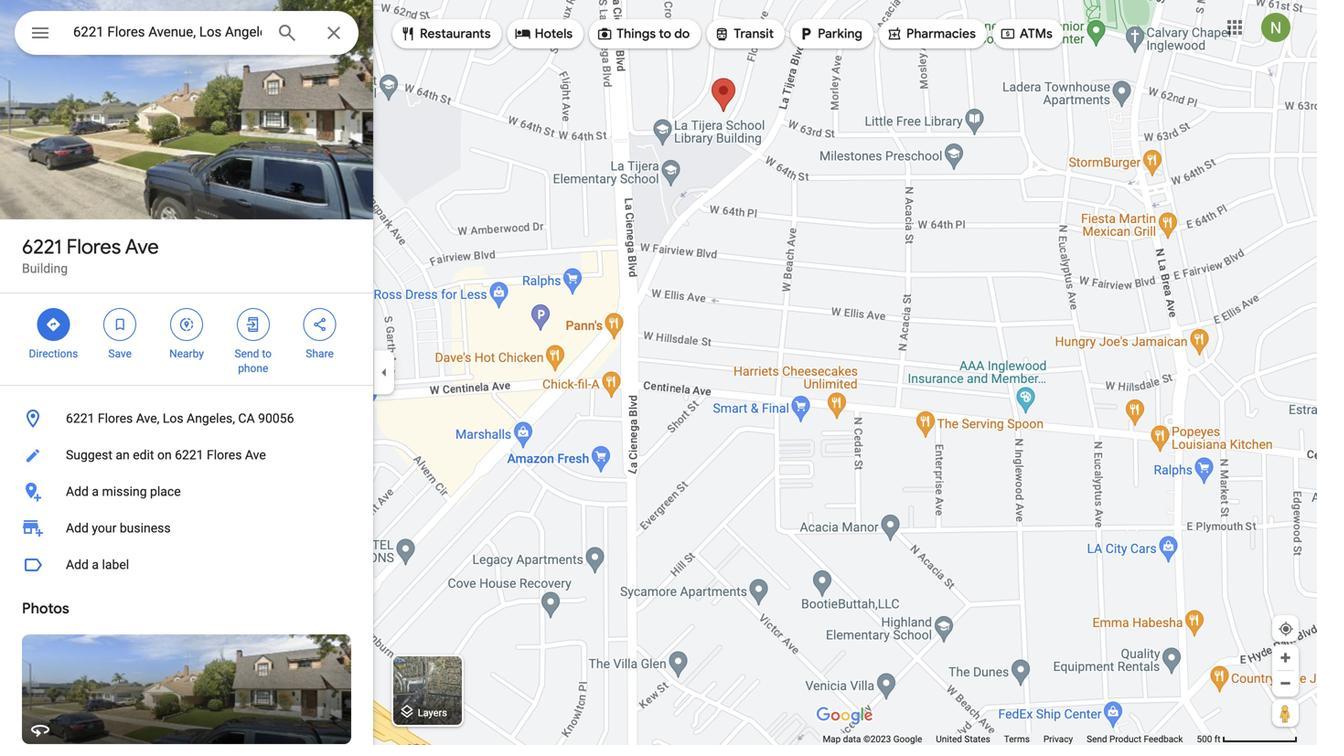 Task type: describe. For each thing, give the bounding box(es) containing it.
ft
[[1215, 734, 1221, 745]]

 restaurants
[[400, 24, 491, 44]]

map
[[823, 734, 841, 745]]

collapse side panel image
[[374, 363, 394, 383]]

add for add a missing place
[[66, 485, 89, 500]]

missing
[[102, 485, 147, 500]]


[[245, 315, 262, 335]]

suggest an edit on 6221 flores ave
[[66, 448, 266, 463]]

 parking
[[798, 24, 863, 44]]

privacy button
[[1044, 734, 1074, 746]]

edit
[[133, 448, 154, 463]]

ca
[[238, 411, 255, 426]]

©2023
[[864, 734, 892, 745]]

google
[[894, 734, 923, 745]]

pharmacies
[[907, 26, 976, 42]]

save
[[108, 348, 132, 361]]

suggest an edit on 6221 flores ave button
[[0, 437, 373, 474]]

your
[[92, 521, 117, 536]]

zoom out image
[[1279, 677, 1293, 691]]

ave inside button
[[245, 448, 266, 463]]

add a label button
[[0, 547, 373, 584]]

ave inside 6221 flores ave building
[[125, 234, 159, 260]]

things
[[617, 26, 656, 42]]

500 ft
[[1197, 734, 1221, 745]]

on
[[157, 448, 172, 463]]


[[597, 24, 613, 44]]

do
[[675, 26, 690, 42]]

photos
[[22, 600, 69, 619]]

phone
[[238, 362, 268, 375]]

add your business
[[66, 521, 171, 536]]

90056
[[258, 411, 294, 426]]

product
[[1110, 734, 1142, 745]]

directions
[[29, 348, 78, 361]]

label
[[102, 558, 129, 573]]

map data ©2023 google
[[823, 734, 923, 745]]


[[798, 24, 815, 44]]


[[45, 315, 62, 335]]

google maps element
[[0, 0, 1318, 746]]

6221 flores ave, los angeles, ca 90056
[[66, 411, 294, 426]]

privacy
[[1044, 734, 1074, 745]]

to inside send to phone
[[262, 348, 272, 361]]


[[178, 315, 195, 335]]

show street view coverage image
[[1273, 700, 1299, 728]]

feedback
[[1144, 734, 1184, 745]]

add a label
[[66, 558, 129, 573]]

 button
[[15, 11, 66, 59]]

add your business link
[[0, 511, 373, 547]]

add a missing place button
[[0, 474, 373, 511]]

ave,
[[136, 411, 160, 426]]


[[1000, 24, 1017, 44]]

6221 for ave
[[22, 234, 62, 260]]

500
[[1197, 734, 1213, 745]]

suggest
[[66, 448, 113, 463]]

6221 Flores Avenue, Los Angeles, CA field
[[15, 11, 359, 55]]

send for send to phone
[[235, 348, 259, 361]]

united states
[[936, 734, 991, 745]]


[[312, 315, 328, 335]]

flores for ave
[[66, 234, 121, 260]]



Task type: locate. For each thing, give the bounding box(es) containing it.
none field inside 6221 flores avenue, los angeles, ca field
[[73, 21, 262, 43]]

1 vertical spatial add
[[66, 521, 89, 536]]

add
[[66, 485, 89, 500], [66, 521, 89, 536], [66, 558, 89, 573]]

building
[[22, 261, 68, 276]]

1 vertical spatial ave
[[245, 448, 266, 463]]

footer inside the google maps element
[[823, 734, 1197, 746]]

add inside add a label button
[[66, 558, 89, 573]]

ave
[[125, 234, 159, 260], [245, 448, 266, 463]]

flores
[[66, 234, 121, 260], [98, 411, 133, 426], [207, 448, 242, 463]]

6221 inside 6221 flores ave, los angeles, ca 90056 button
[[66, 411, 95, 426]]

6221 inside "suggest an edit on 6221 flores ave" button
[[175, 448, 204, 463]]

add inside add a missing place button
[[66, 485, 89, 500]]

a for missing
[[92, 485, 99, 500]]

6221 flores ave main content
[[0, 0, 373, 746]]

to
[[659, 26, 672, 42], [262, 348, 272, 361]]

send product feedback
[[1087, 734, 1184, 745]]

 things to do
[[597, 24, 690, 44]]


[[714, 24, 731, 44]]

0 vertical spatial flores
[[66, 234, 121, 260]]


[[112, 315, 128, 335]]

add for add your business
[[66, 521, 89, 536]]

add a missing place
[[66, 485, 181, 500]]

flores left ave,
[[98, 411, 133, 426]]

1 horizontal spatial to
[[659, 26, 672, 42]]

send up phone
[[235, 348, 259, 361]]

1 add from the top
[[66, 485, 89, 500]]

terms
[[1005, 734, 1030, 745]]

a inside button
[[92, 485, 99, 500]]

 search field
[[15, 11, 359, 59]]

a left missing
[[92, 485, 99, 500]]

flores down angeles,
[[207, 448, 242, 463]]

send for send product feedback
[[1087, 734, 1108, 745]]

place
[[150, 485, 181, 500]]


[[400, 24, 416, 44]]

ave down ca
[[245, 448, 266, 463]]

add left your at bottom
[[66, 521, 89, 536]]

0 vertical spatial send
[[235, 348, 259, 361]]

6221 inside 6221 flores ave building
[[22, 234, 62, 260]]

6221 right on
[[175, 448, 204, 463]]

restaurants
[[420, 26, 491, 42]]

add left label
[[66, 558, 89, 573]]

2 vertical spatial add
[[66, 558, 89, 573]]

a left label
[[92, 558, 99, 573]]

2 vertical spatial flores
[[207, 448, 242, 463]]

6221 up building
[[22, 234, 62, 260]]

nearby
[[169, 348, 204, 361]]

to inside  things to do
[[659, 26, 672, 42]]

a for label
[[92, 558, 99, 573]]

1 vertical spatial flores
[[98, 411, 133, 426]]

footer
[[823, 734, 1197, 746]]

6221 flores ave building
[[22, 234, 159, 276]]

0 horizontal spatial send
[[235, 348, 259, 361]]


[[515, 24, 531, 44]]

transit
[[734, 26, 774, 42]]

 atms
[[1000, 24, 1053, 44]]

2 horizontal spatial 6221
[[175, 448, 204, 463]]

None field
[[73, 21, 262, 43]]

2 a from the top
[[92, 558, 99, 573]]

send product feedback button
[[1087, 734, 1184, 746]]

add inside add your business 'link'
[[66, 521, 89, 536]]

los
[[163, 411, 184, 426]]

6221 for ave,
[[66, 411, 95, 426]]

business
[[120, 521, 171, 536]]

1 horizontal spatial send
[[1087, 734, 1108, 745]]

send
[[235, 348, 259, 361], [1087, 734, 1108, 745]]


[[29, 20, 51, 46]]

3 add from the top
[[66, 558, 89, 573]]

1 a from the top
[[92, 485, 99, 500]]

united
[[936, 734, 963, 745]]

add down suggest
[[66, 485, 89, 500]]

footer containing map data ©2023 google
[[823, 734, 1197, 746]]

0 horizontal spatial to
[[262, 348, 272, 361]]

500 ft button
[[1197, 734, 1299, 745]]

hotels
[[535, 26, 573, 42]]

actions for 6221 flores ave region
[[0, 294, 373, 385]]

2 add from the top
[[66, 521, 89, 536]]

1 vertical spatial a
[[92, 558, 99, 573]]

layers
[[418, 708, 447, 719]]

 transit
[[714, 24, 774, 44]]

send inside button
[[1087, 734, 1108, 745]]

6221 flores ave, los angeles, ca 90056 button
[[0, 401, 373, 437]]

2 vertical spatial 6221
[[175, 448, 204, 463]]

flores inside 6221 flores ave building
[[66, 234, 121, 260]]

data
[[843, 734, 862, 745]]

share
[[306, 348, 334, 361]]

add for add a label
[[66, 558, 89, 573]]

0 horizontal spatial 6221
[[22, 234, 62, 260]]

atms
[[1020, 26, 1053, 42]]

0 vertical spatial 6221
[[22, 234, 62, 260]]

terms button
[[1005, 734, 1030, 746]]

a
[[92, 485, 99, 500], [92, 558, 99, 573]]

 hotels
[[515, 24, 573, 44]]

a inside button
[[92, 558, 99, 573]]

1 vertical spatial to
[[262, 348, 272, 361]]

0 vertical spatial ave
[[125, 234, 159, 260]]

united states button
[[936, 734, 991, 746]]

ave up ''
[[125, 234, 159, 260]]


[[887, 24, 903, 44]]

6221 up suggest
[[66, 411, 95, 426]]

send to phone
[[235, 348, 272, 375]]

states
[[965, 734, 991, 745]]

an
[[116, 448, 130, 463]]

0 vertical spatial add
[[66, 485, 89, 500]]

0 vertical spatial to
[[659, 26, 672, 42]]

google account: natalie lubich  
(natalie.lubich@adept.ai) image
[[1262, 13, 1291, 42]]

6221
[[22, 234, 62, 260], [66, 411, 95, 426], [175, 448, 204, 463]]

show your location image
[[1278, 621, 1295, 638]]

0 vertical spatial a
[[92, 485, 99, 500]]

1 horizontal spatial ave
[[245, 448, 266, 463]]

0 horizontal spatial ave
[[125, 234, 159, 260]]

to up phone
[[262, 348, 272, 361]]

to left do at the right top
[[659, 26, 672, 42]]

1 horizontal spatial 6221
[[66, 411, 95, 426]]

parking
[[818, 26, 863, 42]]

send left product on the right bottom of the page
[[1087, 734, 1108, 745]]

1 vertical spatial 6221
[[66, 411, 95, 426]]

zoom in image
[[1279, 652, 1293, 665]]

1 vertical spatial send
[[1087, 734, 1108, 745]]

flores up building
[[66, 234, 121, 260]]

angeles,
[[187, 411, 235, 426]]

send inside send to phone
[[235, 348, 259, 361]]

flores for ave,
[[98, 411, 133, 426]]

 pharmacies
[[887, 24, 976, 44]]



Task type: vqa. For each thing, say whether or not it's contained in the screenshot.
iberia
no



